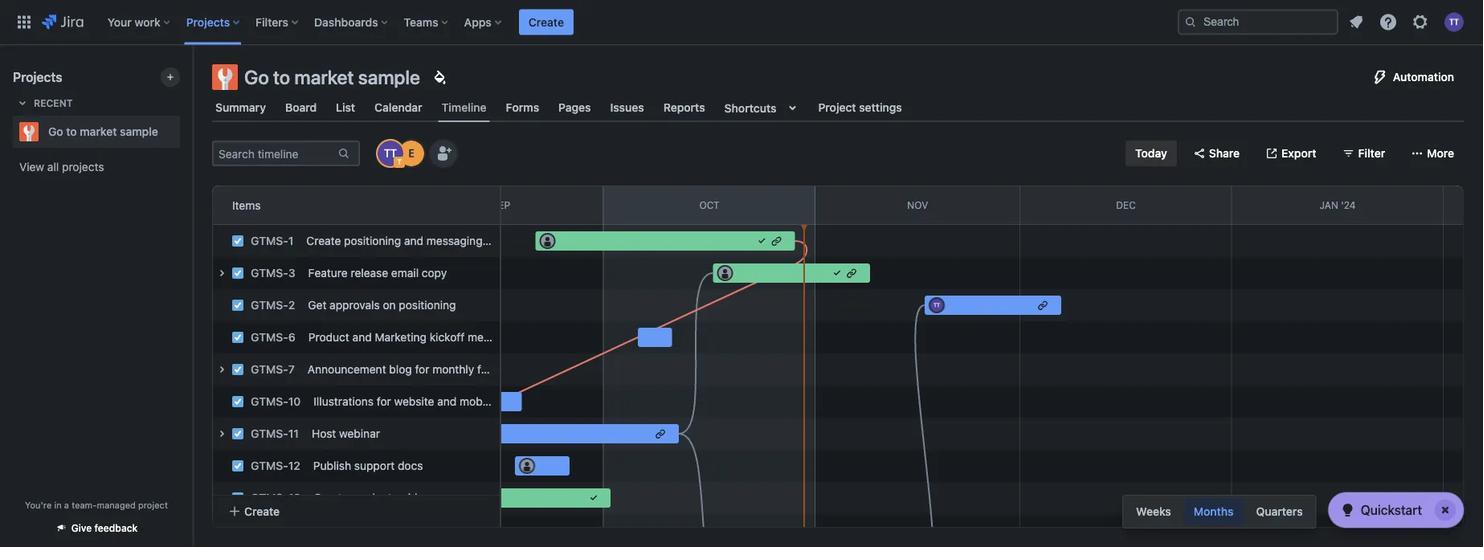 Task type: vqa. For each thing, say whether or not it's contained in the screenshot.
Create
yes



Task type: describe. For each thing, give the bounding box(es) containing it.
cell containing gtms-3
[[212, 257, 500, 289]]

reports
[[663, 101, 705, 114]]

give feedback
[[71, 523, 138, 534]]

0 vertical spatial market
[[294, 66, 354, 88]]

share button
[[1183, 141, 1249, 166]]

months button
[[1184, 499, 1243, 525]]

filters
[[256, 15, 288, 29]]

quickstart button
[[1328, 492, 1464, 528]]

app
[[497, 395, 517, 408]]

settings
[[859, 101, 902, 114]]

marketing
[[375, 331, 427, 344]]

gtms-10 link
[[251, 395, 301, 408]]

export button
[[1256, 141, 1326, 166]]

dashboards button
[[309, 9, 394, 35]]

project
[[818, 101, 856, 114]]

product and marketing kickoff meeting
[[308, 331, 510, 344]]

0 horizontal spatial and
[[352, 331, 372, 344]]

show child issues image for gtms-7
[[212, 360, 231, 379]]

gtms- for 11
[[251, 427, 288, 440]]

row containing gtms-6
[[204, 317, 510, 353]]

0 horizontal spatial market
[[80, 125, 117, 138]]

gtms-11 link
[[251, 427, 299, 440]]

10
[[288, 395, 301, 408]]

filter button
[[1332, 141, 1395, 166]]

your
[[107, 15, 132, 29]]

notifications image
[[1346, 12, 1366, 32]]

cell containing gtms-11
[[212, 418, 500, 450]]

all
[[47, 160, 59, 174]]

create button inside primary element
[[519, 9, 574, 35]]

11
[[288, 427, 299, 440]]

create inside primary element
[[528, 15, 564, 29]]

more button
[[1401, 141, 1464, 166]]

view all projects
[[19, 160, 104, 174]]

forms
[[506, 101, 539, 114]]

1 horizontal spatial to
[[273, 66, 290, 88]]

2 vertical spatial and
[[437, 395, 457, 408]]

banner containing your work
[[0, 0, 1483, 45]]

new feature naming
[[314, 523, 418, 537]]

on
[[383, 298, 396, 312]]

gtms-12
[[251, 459, 300, 472]]

export
[[1281, 147, 1316, 160]]

host webinar
[[312, 427, 380, 440]]

teams
[[404, 15, 438, 29]]

'24
[[1341, 199, 1356, 211]]

view
[[19, 160, 44, 174]]

projects button
[[181, 9, 246, 35]]

gtms-13 link
[[251, 491, 301, 505]]

forms link
[[503, 93, 542, 122]]

go to market sample link
[[13, 116, 174, 148]]

new
[[314, 523, 337, 537]]

gtms- for 13
[[251, 491, 288, 505]]

gtms-12 link
[[251, 459, 300, 472]]

release
[[351, 266, 388, 280]]

terry turtle image
[[378, 141, 403, 166]]

email
[[391, 266, 419, 280]]

gtms- for 6
[[251, 331, 288, 344]]

create down the publish
[[314, 491, 348, 505]]

project
[[138, 500, 168, 510]]

get approvals on positioning
[[308, 298, 456, 312]]

items row group
[[212, 186, 500, 225]]

task image for gtms-2
[[231, 299, 244, 312]]

feedback
[[94, 523, 138, 534]]

set background color image
[[430, 67, 449, 87]]

row containing gtms-13
[[204, 478, 500, 514]]

gtms-1 link
[[251, 234, 294, 247]]

projects
[[62, 160, 104, 174]]

your profile and settings image
[[1444, 12, 1464, 32]]

gtms- for 7
[[251, 363, 288, 376]]

2 vertical spatial feature
[[340, 523, 377, 537]]

gtms-1
[[251, 234, 294, 247]]

gtms- for 2
[[251, 298, 288, 312]]

task image for gtms-11
[[231, 427, 244, 440]]

issues
[[610, 101, 644, 114]]

illustrations
[[314, 395, 374, 408]]

create product guides
[[314, 491, 430, 505]]

a
[[64, 500, 69, 510]]

help image
[[1379, 12, 1398, 32]]

kickoff
[[430, 331, 465, 344]]

updates
[[517, 363, 559, 376]]

weeks button
[[1126, 499, 1181, 525]]

gtms-10
[[251, 395, 301, 408]]

add to starred image
[[175, 122, 194, 141]]

shortcuts button
[[721, 93, 805, 122]]

shortcuts
[[724, 101, 776, 114]]

feature inside cell
[[477, 363, 514, 376]]

today button
[[1126, 141, 1177, 166]]

approvals
[[330, 298, 380, 312]]

gtms-11
[[251, 427, 299, 440]]

publish
[[313, 459, 351, 472]]

filter
[[1358, 147, 1385, 160]]

show child issues image
[[212, 264, 231, 283]]

show child issues image for gtms-11
[[212, 424, 231, 443]]

quickstart
[[1361, 503, 1422, 518]]

quarters button
[[1246, 499, 1312, 525]]

summary link
[[212, 93, 269, 122]]

in
[[54, 500, 62, 510]]

mobile
[[460, 395, 494, 408]]

row containing gtms-7
[[204, 349, 559, 386]]

announcement blog for monthly feature updates
[[308, 363, 559, 376]]

gtms-7 link
[[251, 363, 295, 376]]

7
[[288, 363, 295, 376]]

collapse recent projects image
[[13, 93, 32, 112]]

positioning inside row
[[399, 298, 456, 312]]

task image for gtms-3
[[231, 267, 244, 280]]

feature
[[308, 266, 348, 280]]

1 horizontal spatial go to market sample
[[244, 66, 420, 88]]

0 horizontal spatial go to market sample
[[48, 125, 158, 138]]

1 vertical spatial go
[[48, 125, 63, 138]]

gtms- for 10
[[251, 395, 288, 408]]

jan
[[1320, 199, 1338, 211]]

illustrations for website and mobile app
[[314, 395, 517, 408]]

issues link
[[607, 93, 647, 122]]

Search timeline text field
[[214, 142, 336, 165]]

14
[[288, 523, 301, 537]]

sidebar navigation image
[[175, 64, 210, 96]]



Task type: locate. For each thing, give the bounding box(es) containing it.
market up list
[[294, 66, 354, 88]]

for right blog
[[415, 363, 429, 376]]

1 show child issues image from the top
[[212, 360, 231, 379]]

row down approvals
[[204, 317, 510, 353]]

1 vertical spatial show child issues image
[[212, 424, 231, 443]]

2 horizontal spatial and
[[437, 395, 457, 408]]

2 vertical spatial for
[[377, 395, 391, 408]]

task image for gtms-6
[[231, 331, 244, 344]]

6
[[288, 331, 295, 344]]

dec
[[1116, 199, 1136, 211]]

2 vertical spatial cell
[[212, 418, 500, 450]]

0 horizontal spatial go
[[48, 125, 63, 138]]

1 horizontal spatial market
[[294, 66, 354, 88]]

appswitcher icon image
[[14, 12, 34, 32]]

5 task image from the top
[[231, 427, 244, 440]]

projects up "sidebar navigation" image
[[186, 15, 230, 29]]

project settings
[[818, 101, 902, 114]]

board link
[[282, 93, 320, 122]]

task image for gtms-7
[[231, 363, 244, 376]]

0 vertical spatial show child issues image
[[212, 360, 231, 379]]

row containing gtms-3
[[204, 253, 500, 289]]

gtms-13
[[251, 491, 301, 505]]

managed
[[97, 500, 136, 510]]

0 vertical spatial create button
[[519, 9, 574, 35]]

2 column header from the left
[[1443, 186, 1483, 224]]

0 vertical spatial cell
[[212, 257, 500, 289]]

1 vertical spatial cell
[[212, 353, 559, 386]]

row down publish support docs
[[204, 478, 500, 514]]

team-
[[72, 500, 97, 510]]

row down illustrations
[[204, 414, 500, 450]]

feature release email copy
[[308, 266, 447, 280]]

gtms-6 link
[[251, 331, 295, 344]]

teams button
[[399, 9, 454, 35]]

0 horizontal spatial to
[[66, 125, 77, 138]]

cell
[[212, 257, 500, 289], [212, 353, 559, 386], [212, 418, 500, 450]]

task image for gtms-13
[[231, 492, 244, 505]]

gtms- down gtms-6 'link'
[[251, 363, 288, 376]]

7 gtms- from the top
[[251, 427, 288, 440]]

nov
[[907, 199, 928, 211]]

positioning down copy
[[399, 298, 456, 312]]

0 vertical spatial task image
[[231, 267, 244, 280]]

timeline
[[442, 101, 487, 114]]

row up approvals
[[204, 253, 500, 289]]

cell down marketing
[[212, 353, 559, 386]]

1 vertical spatial for
[[415, 363, 429, 376]]

2 show child issues image from the top
[[212, 424, 231, 443]]

1 horizontal spatial and
[[404, 234, 423, 247]]

banner
[[0, 0, 1483, 45]]

jira image
[[42, 12, 83, 32], [42, 12, 83, 32]]

task image left gtms-13
[[231, 492, 244, 505]]

task image left gtms-1
[[231, 235, 244, 247]]

1 horizontal spatial for
[[415, 363, 429, 376]]

task image for gtms-12
[[231, 460, 244, 472]]

0 vertical spatial feature
[[527, 234, 564, 247]]

and left mobile
[[437, 395, 457, 408]]

1 vertical spatial market
[[80, 125, 117, 138]]

row group containing gtms-1
[[204, 225, 564, 547]]

0 horizontal spatial projects
[[13, 69, 62, 85]]

support
[[354, 459, 395, 472]]

0 vertical spatial and
[[404, 234, 423, 247]]

copy
[[422, 266, 447, 280]]

row containing gtms-11
[[204, 414, 500, 450]]

9 gtms- from the top
[[251, 491, 288, 505]]

to down recent
[[66, 125, 77, 138]]

task image left gtms-11 link
[[231, 427, 244, 440]]

create project image
[[164, 71, 177, 84]]

cell up approvals
[[212, 257, 500, 289]]

1 vertical spatial create button
[[219, 497, 494, 526]]

dashboards
[[314, 15, 378, 29]]

1 vertical spatial to
[[66, 125, 77, 138]]

reports link
[[660, 93, 708, 122]]

you're
[[25, 500, 52, 510]]

you're in a team-managed project
[[25, 500, 168, 510]]

positioning
[[344, 234, 401, 247], [399, 298, 456, 312]]

go
[[244, 66, 269, 88], [48, 125, 63, 138]]

row down release
[[204, 285, 500, 321]]

and up email
[[404, 234, 423, 247]]

and
[[404, 234, 423, 247], [352, 331, 372, 344], [437, 395, 457, 408]]

1 vertical spatial sample
[[120, 125, 158, 138]]

calendar link
[[371, 93, 425, 122]]

create right apps "popup button"
[[528, 15, 564, 29]]

8 gtms- from the top
[[251, 459, 288, 472]]

timeline grid
[[187, 186, 1483, 547]]

create up feature
[[306, 234, 341, 247]]

to up board
[[273, 66, 290, 88]]

gtms- down gtms-3 on the left
[[251, 298, 288, 312]]

column header up 1
[[187, 186, 399, 224]]

view all projects link
[[13, 153, 180, 182]]

row down host webinar
[[204, 446, 500, 482]]

feature right the new at the top of the page
[[527, 234, 564, 247]]

months
[[1194, 505, 1234, 518]]

apps
[[464, 15, 492, 29]]

product
[[351, 491, 392, 505]]

work
[[135, 15, 160, 29]]

create up gtms-14 link
[[244, 505, 280, 518]]

task image for gtms-1
[[231, 235, 244, 247]]

1 gtms- from the top
[[251, 234, 288, 247]]

column header down more
[[1443, 186, 1483, 224]]

webinar
[[339, 427, 380, 440]]

1 vertical spatial positioning
[[399, 298, 456, 312]]

go to market sample up list
[[244, 66, 420, 88]]

1 horizontal spatial column header
[[1443, 186, 1483, 224]]

feature right new
[[340, 523, 377, 537]]

1 vertical spatial go to market sample
[[48, 125, 158, 138]]

1 horizontal spatial projects
[[186, 15, 230, 29]]

calendar
[[374, 101, 422, 114]]

oct
[[699, 199, 720, 211]]

task image
[[231, 235, 244, 247], [231, 331, 244, 344], [231, 363, 244, 376], [231, 395, 244, 408], [231, 427, 244, 440], [231, 460, 244, 472]]

0 horizontal spatial feature
[[340, 523, 377, 537]]

feature down meeting
[[477, 363, 514, 376]]

positioning up release
[[344, 234, 401, 247]]

row containing gtms-10
[[204, 382, 517, 418]]

go up summary
[[244, 66, 269, 88]]

go down recent
[[48, 125, 63, 138]]

2 cell from the top
[[212, 353, 559, 386]]

4 gtms- from the top
[[251, 331, 288, 344]]

row down product
[[212, 514, 500, 546]]

projects
[[186, 15, 230, 29], [13, 69, 62, 85]]

3
[[288, 266, 295, 280]]

gtms-3 link
[[251, 266, 295, 280]]

your work button
[[103, 9, 177, 35]]

for left website
[[377, 395, 391, 408]]

naming
[[380, 523, 418, 537]]

projects up collapse recent projects icon
[[13, 69, 62, 85]]

give
[[71, 523, 92, 534]]

2 gtms- from the top
[[251, 266, 288, 280]]

gtms- down gtms-7
[[251, 395, 288, 408]]

1 vertical spatial feature
[[477, 363, 514, 376]]

get
[[308, 298, 326, 312]]

1 horizontal spatial sample
[[358, 66, 420, 88]]

2 vertical spatial task image
[[231, 492, 244, 505]]

for
[[486, 234, 500, 247], [415, 363, 429, 376], [377, 395, 391, 408]]

show child issues image left gtms-7
[[212, 360, 231, 379]]

1 task image from the top
[[231, 267, 244, 280]]

2 task image from the top
[[231, 299, 244, 312]]

gtms-14
[[251, 523, 301, 537]]

market
[[294, 66, 354, 88], [80, 125, 117, 138]]

board
[[285, 101, 317, 114]]

go to market sample
[[244, 66, 420, 88], [48, 125, 158, 138]]

meeting
[[468, 331, 510, 344]]

dismiss quickstart image
[[1432, 497, 1458, 523]]

summary
[[215, 101, 266, 114]]

0 vertical spatial for
[[486, 234, 500, 247]]

3 cell from the top
[[212, 418, 500, 450]]

gtms- up gtms-7 link
[[251, 331, 288, 344]]

1 horizontal spatial create button
[[519, 9, 574, 35]]

items
[[232, 198, 261, 212]]

gtms- down gtms-11
[[251, 459, 288, 472]]

task image left gtms-12
[[231, 460, 244, 472]]

cell containing gtms-7
[[212, 353, 559, 386]]

1 vertical spatial projects
[[13, 69, 62, 85]]

row down announcement
[[204, 382, 517, 418]]

go to market sample up view all projects link
[[48, 125, 158, 138]]

sample up 'calendar'
[[358, 66, 420, 88]]

gtms- for 1
[[251, 234, 288, 247]]

cell up publish support docs
[[212, 418, 500, 450]]

column header
[[187, 186, 399, 224], [1443, 186, 1483, 224]]

pages
[[558, 101, 591, 114]]

task image for gtms-10
[[231, 395, 244, 408]]

row
[[204, 253, 500, 289], [204, 285, 500, 321], [204, 317, 510, 353], [204, 349, 559, 386], [204, 382, 517, 418], [204, 414, 500, 450], [204, 446, 500, 482], [204, 478, 500, 514], [212, 514, 500, 546]]

recent
[[34, 97, 73, 108]]

task image
[[231, 267, 244, 280], [231, 299, 244, 312], [231, 492, 244, 505]]

gtms- down gtms-12
[[251, 491, 288, 505]]

projects inside dropdown button
[[186, 15, 230, 29]]

0 vertical spatial projects
[[186, 15, 230, 29]]

0 horizontal spatial for
[[377, 395, 391, 408]]

row containing gtms-2
[[204, 285, 500, 321]]

your work
[[107, 15, 160, 29]]

1 cell from the top
[[212, 257, 500, 289]]

for left the new at the top of the page
[[486, 234, 500, 247]]

tab list
[[202, 93, 1473, 122]]

create positioning and messaging for new feature
[[306, 234, 564, 247]]

add people image
[[434, 144, 453, 163]]

market up view all projects link
[[80, 125, 117, 138]]

5 gtms- from the top
[[251, 363, 288, 376]]

settings image
[[1411, 12, 1430, 32]]

today
[[1135, 147, 1167, 160]]

and down approvals
[[352, 331, 372, 344]]

row down marketing
[[204, 349, 559, 386]]

3 task image from the top
[[231, 363, 244, 376]]

task image left the gtms-6 at the bottom left
[[231, 331, 244, 344]]

sep
[[492, 199, 510, 211]]

6 task image from the top
[[231, 460, 244, 472]]

gtms- for 3
[[251, 266, 288, 280]]

automation image
[[1370, 67, 1390, 87]]

1 vertical spatial and
[[352, 331, 372, 344]]

project settings link
[[815, 93, 905, 122]]

gtms- up gtms-12 link
[[251, 427, 288, 440]]

10 gtms- from the top
[[251, 523, 288, 537]]

eloisefrancis23 image
[[398, 141, 424, 166]]

1 vertical spatial task image
[[231, 299, 244, 312]]

3 task image from the top
[[231, 492, 244, 505]]

gtms- for 12
[[251, 459, 288, 472]]

1
[[288, 234, 294, 247]]

3 gtms- from the top
[[251, 298, 288, 312]]

0 vertical spatial sample
[[358, 66, 420, 88]]

row containing gtms-12
[[204, 446, 500, 482]]

gtms- down gtms-13 link
[[251, 523, 288, 537]]

feature
[[527, 234, 564, 247], [477, 363, 514, 376], [340, 523, 377, 537]]

list
[[336, 101, 355, 114]]

0 vertical spatial go
[[244, 66, 269, 88]]

1 horizontal spatial feature
[[477, 363, 514, 376]]

product
[[308, 331, 349, 344]]

gtms- down gtms-1 link
[[251, 266, 288, 280]]

for inside cell
[[415, 363, 429, 376]]

messaging
[[426, 234, 483, 247]]

row group
[[204, 225, 564, 547]]

Search field
[[1178, 9, 1338, 35]]

task image left gtms-7
[[231, 363, 244, 376]]

2 horizontal spatial feature
[[527, 234, 564, 247]]

publish support docs
[[313, 459, 423, 472]]

2
[[288, 298, 295, 312]]

show child issues image
[[212, 360, 231, 379], [212, 424, 231, 443]]

task image left "gtms-10" link
[[231, 395, 244, 408]]

2 horizontal spatial for
[[486, 234, 500, 247]]

tab list containing timeline
[[202, 93, 1473, 122]]

show child issues image left gtms-11 link
[[212, 424, 231, 443]]

sample
[[358, 66, 420, 88], [120, 125, 158, 138]]

6 gtms- from the top
[[251, 395, 288, 408]]

row containing gtms-14
[[212, 514, 500, 546]]

0 horizontal spatial sample
[[120, 125, 158, 138]]

13
[[288, 491, 301, 505]]

announcement
[[308, 363, 386, 376]]

gtms- for 14
[[251, 523, 288, 537]]

guides
[[395, 491, 430, 505]]

check image
[[1338, 500, 1357, 520]]

1 task image from the top
[[231, 235, 244, 247]]

share
[[1209, 147, 1240, 160]]

0 horizontal spatial create button
[[219, 497, 494, 526]]

0 vertical spatial to
[[273, 66, 290, 88]]

search image
[[1184, 16, 1197, 29]]

quarters
[[1256, 505, 1303, 518]]

gtms-6
[[251, 331, 295, 344]]

4 task image from the top
[[231, 395, 244, 408]]

0 vertical spatial positioning
[[344, 234, 401, 247]]

monthly
[[432, 363, 474, 376]]

2 task image from the top
[[231, 331, 244, 344]]

0 horizontal spatial column header
[[187, 186, 399, 224]]

1 horizontal spatial go
[[244, 66, 269, 88]]

0 vertical spatial go to market sample
[[244, 66, 420, 88]]

primary element
[[10, 0, 1178, 45]]

sample left add to starred icon
[[120, 125, 158, 138]]

task image left gtms-3 link
[[231, 267, 244, 280]]

1 column header from the left
[[187, 186, 399, 224]]

task image left gtms-2 link
[[231, 299, 244, 312]]

gtms- up gtms-3 link
[[251, 234, 288, 247]]

gtms-3
[[251, 266, 295, 280]]



